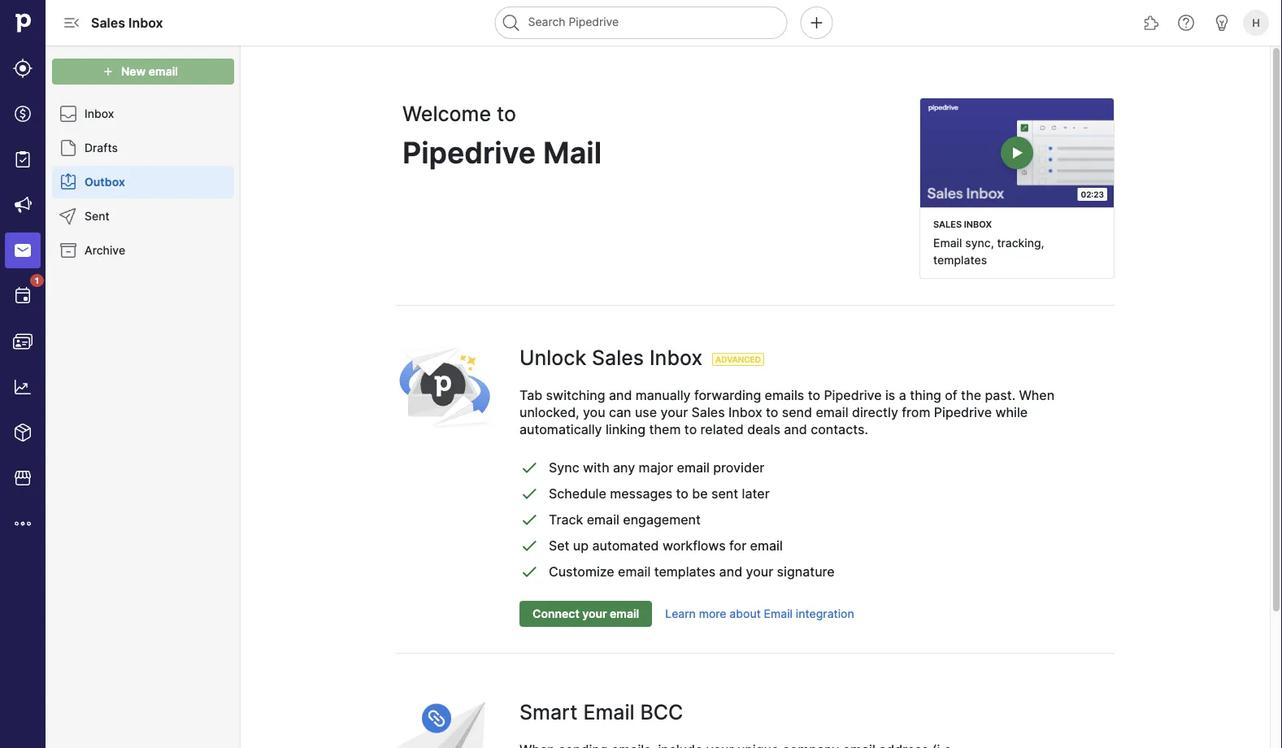 Task type: vqa. For each thing, say whether or not it's contained in the screenshot.
Learn more about Email integration
yes



Task type: locate. For each thing, give the bounding box(es) containing it.
from
[[902, 405, 931, 420]]

insights image
[[13, 377, 33, 397]]

2 vertical spatial and
[[720, 564, 743, 579]]

to
[[497, 102, 516, 126], [808, 387, 821, 403], [766, 405, 779, 420], [685, 422, 697, 437], [676, 485, 689, 501]]

your
[[661, 405, 688, 420], [746, 564, 774, 579], [583, 607, 607, 621]]

2 vertical spatial your
[[583, 607, 607, 621]]

up
[[573, 538, 589, 553]]

any
[[613, 459, 635, 475]]

1 horizontal spatial email
[[764, 607, 793, 621]]

0 horizontal spatial and
[[609, 387, 632, 403]]

2 vertical spatial sales
[[692, 405, 725, 420]]

Search Pipedrive field
[[495, 7, 788, 39]]

1 horizontal spatial pipedrive
[[824, 387, 882, 403]]

0 horizontal spatial email
[[584, 700, 635, 725]]

the
[[961, 387, 982, 403]]

templates down sync,
[[934, 253, 988, 267]]

email up be
[[677, 459, 710, 475]]

color secondary image inside the inbox link
[[59, 104, 78, 124]]

campaigns image
[[13, 195, 33, 215]]

sales inbox email sync, tracking, templates
[[934, 219, 1045, 267]]

2 vertical spatial email
[[584, 700, 635, 725]]

color secondary image right deals icon
[[59, 104, 78, 124]]

email left bcc
[[584, 700, 635, 725]]

3 color positive image from the top
[[520, 562, 539, 581]]

email inside tab switching and manually forwarding emails to pipedrive is a thing of the past. when unlocked, you can use your sales inbox to send email directly from pipedrive while automatically linking them to related deals and contacts.
[[816, 405, 849, 420]]

pipedrive down the
[[934, 405, 992, 420]]

1 color positive image from the top
[[520, 484, 539, 503]]

archive
[[85, 244, 125, 257]]

your right connect
[[583, 607, 607, 621]]

track
[[549, 512, 583, 527]]

0 vertical spatial and
[[609, 387, 632, 403]]

email up 'contacts.'
[[816, 405, 849, 420]]

1 color secondary image from the top
[[59, 104, 78, 124]]

0 horizontal spatial your
[[583, 607, 607, 621]]

0 horizontal spatial templates
[[655, 564, 716, 579]]

0 vertical spatial color positive image
[[520, 484, 539, 503]]

2 vertical spatial color positive image
[[520, 562, 539, 581]]

color positive image left track on the bottom left of page
[[520, 510, 539, 529]]

color positive image left schedule
[[520, 484, 539, 503]]

1 vertical spatial pipedrive
[[824, 387, 882, 403]]

to up send
[[808, 387, 821, 403]]

1 horizontal spatial templates
[[934, 253, 988, 267]]

1 horizontal spatial and
[[720, 564, 743, 579]]

products image
[[13, 423, 33, 442]]

sales inbox
[[91, 15, 163, 31]]

4 color secondary image from the top
[[59, 207, 78, 226]]

later
[[742, 485, 770, 501]]

1 vertical spatial and
[[784, 422, 808, 437]]

color positive image for schedule
[[520, 484, 539, 503]]

pipedrive down welcome to
[[403, 135, 536, 170]]

color secondary image for outbox
[[59, 172, 78, 192]]

3 color secondary image from the top
[[59, 172, 78, 192]]

email
[[934, 236, 963, 250], [764, 607, 793, 621], [584, 700, 635, 725]]

of
[[945, 387, 958, 403]]

set up automated workflows for email
[[549, 538, 783, 553]]

welcome to
[[403, 102, 516, 126]]

and down send
[[784, 422, 808, 437]]

2 horizontal spatial pipedrive
[[934, 405, 992, 420]]

outbox link
[[52, 166, 234, 198]]

schedule
[[549, 485, 607, 501]]

you
[[583, 405, 606, 420]]

drafts link
[[52, 132, 234, 164]]

integration
[[796, 607, 855, 621]]

bcc
[[640, 700, 684, 725]]

past.
[[985, 387, 1016, 403]]

inbox link
[[52, 98, 234, 130]]

contacts image
[[13, 332, 33, 351]]

0 horizontal spatial pipedrive
[[403, 135, 536, 170]]

quick add image
[[807, 13, 827, 33]]

color positive image for sync
[[520, 458, 539, 477]]

2 horizontal spatial email
[[934, 236, 963, 250]]

color secondary image inside drafts link
[[59, 138, 78, 158]]

and
[[609, 387, 632, 403], [784, 422, 808, 437], [720, 564, 743, 579]]

email right about
[[764, 607, 793, 621]]

inbox
[[128, 15, 163, 31], [85, 107, 114, 121], [650, 346, 703, 370], [729, 405, 763, 420]]

and up can
[[609, 387, 632, 403]]

tab switching and manually forwarding emails to pipedrive is a thing of the past. when unlocked, you can use your sales inbox to send email directly from pipedrive while automatically linking them to related deals and contacts.
[[520, 387, 1055, 437]]

unlock sales inbox
[[520, 346, 703, 370]]

email right for
[[750, 538, 783, 553]]

2 color positive image from the top
[[520, 536, 539, 555]]

sent link
[[52, 200, 234, 233]]

a
[[899, 387, 907, 403]]

email
[[816, 405, 849, 420], [677, 459, 710, 475], [587, 512, 620, 527], [750, 538, 783, 553], [618, 564, 651, 579], [610, 607, 640, 621]]

sync,
[[966, 236, 994, 250]]

color positive image left the set at the bottom of page
[[520, 536, 539, 555]]

marketplace image
[[13, 469, 33, 488]]

1 vertical spatial your
[[746, 564, 774, 579]]

deals image
[[13, 104, 33, 124]]

color positive image for set
[[520, 536, 539, 555]]

while
[[996, 405, 1028, 420]]

sales up can
[[592, 346, 644, 370]]

inbox inside tab switching and manually forwarding emails to pipedrive is a thing of the past. when unlocked, you can use your sales inbox to send email directly from pipedrive while automatically linking them to related deals and contacts.
[[729, 405, 763, 420]]

your up "them"
[[661, 405, 688, 420]]

to right "them"
[[685, 422, 697, 437]]

is
[[886, 387, 896, 403]]

0 vertical spatial pipedrive
[[403, 135, 536, 170]]

1 horizontal spatial your
[[661, 405, 688, 420]]

color secondary image for archive
[[59, 241, 78, 260]]

1
[[35, 276, 39, 285]]

them
[[649, 422, 681, 437]]

unlock
[[520, 346, 587, 370]]

0 vertical spatial your
[[661, 405, 688, 420]]

your inside tab switching and manually forwarding emails to pipedrive is a thing of the past. when unlocked, you can use your sales inbox to send email directly from pipedrive while automatically linking them to related deals and contacts.
[[661, 405, 688, 420]]

color positive image up connect
[[520, 562, 539, 581]]

provider
[[713, 459, 765, 475]]

1 vertical spatial templates
[[655, 564, 716, 579]]

color secondary image left the drafts on the top left of page
[[59, 138, 78, 158]]

5 color secondary image from the top
[[59, 241, 78, 260]]

for
[[730, 538, 747, 553]]

1 vertical spatial sales
[[592, 346, 644, 370]]

color secondary image inside outbox link
[[59, 172, 78, 192]]

email left learn
[[610, 607, 640, 621]]

templates down workflows
[[655, 564, 716, 579]]

color secondary image inside archive 'link'
[[59, 241, 78, 260]]

inbox down forwarding
[[729, 405, 763, 420]]

2 horizontal spatial sales
[[692, 405, 725, 420]]

color positive image for track
[[520, 510, 539, 529]]

to left be
[[676, 485, 689, 501]]

inbox up 'manually'
[[650, 346, 703, 370]]

automatically
[[520, 422, 602, 437]]

0 vertical spatial color positive image
[[520, 458, 539, 477]]

1 color positive image from the top
[[520, 458, 539, 477]]

forwarding
[[695, 387, 762, 403]]

templates
[[934, 253, 988, 267], [655, 564, 716, 579]]

emails
[[765, 387, 805, 403]]

1 vertical spatial color positive image
[[520, 536, 539, 555]]

color secondary image left sent
[[59, 207, 78, 226]]

smart email bcc
[[520, 700, 684, 725]]

sales right menu toggle icon
[[91, 15, 125, 31]]

email down the automated
[[618, 564, 651, 579]]

color secondary image left archive on the left top of page
[[59, 241, 78, 260]]

sync
[[549, 459, 580, 475]]

2 vertical spatial pipedrive
[[934, 405, 992, 420]]

color secondary image inside sent link
[[59, 207, 78, 226]]

pipedrive
[[403, 135, 536, 170], [824, 387, 882, 403], [934, 405, 992, 420]]

pipedrive up directly
[[824, 387, 882, 403]]

and down for
[[720, 564, 743, 579]]

0 vertical spatial templates
[[934, 253, 988, 267]]

menu toggle image
[[62, 13, 81, 33]]

sales inbox image
[[921, 98, 1114, 207]]

tab
[[520, 387, 543, 403]]

color secondary image left outbox at the left of page
[[59, 172, 78, 192]]

color positive image left sync at left bottom
[[520, 458, 539, 477]]

color secondary image
[[59, 104, 78, 124], [59, 138, 78, 158], [59, 172, 78, 192], [59, 207, 78, 226], [59, 241, 78, 260]]

sales inbox image
[[13, 241, 33, 260]]

send
[[782, 405, 813, 420]]

sales
[[91, 15, 125, 31], [592, 346, 644, 370], [692, 405, 725, 420]]

your down for
[[746, 564, 774, 579]]

color positive image for customize
[[520, 562, 539, 581]]

automated
[[592, 538, 659, 553]]

welcome
[[403, 102, 491, 126]]

color positive image
[[520, 458, 539, 477], [520, 536, 539, 555]]

sales up 'related'
[[692, 405, 725, 420]]

2 color positive image from the top
[[520, 510, 539, 529]]

1 vertical spatial color positive image
[[520, 510, 539, 529]]

color secondary image for inbox
[[59, 104, 78, 124]]

email down sales
[[934, 236, 963, 250]]

about
[[730, 607, 761, 621]]

0 vertical spatial email
[[934, 236, 963, 250]]

0 vertical spatial sales
[[91, 15, 125, 31]]

2 color secondary image from the top
[[59, 138, 78, 158]]

1 horizontal spatial sales
[[592, 346, 644, 370]]

customize
[[549, 564, 615, 579]]

1 vertical spatial email
[[764, 607, 793, 621]]

2 horizontal spatial and
[[784, 422, 808, 437]]

color positive image
[[520, 484, 539, 503], [520, 510, 539, 529], [520, 562, 539, 581]]

menu item
[[0, 228, 46, 273]]



Task type: describe. For each thing, give the bounding box(es) containing it.
be
[[692, 485, 708, 501]]

when
[[1019, 387, 1055, 403]]

workflows
[[663, 538, 726, 553]]

manually
[[636, 387, 691, 403]]

mail
[[543, 135, 602, 170]]

sales inside tab switching and manually forwarding emails to pipedrive is a thing of the past. when unlocked, you can use your sales inbox to send email directly from pipedrive while automatically linking them to related deals and contacts.
[[692, 405, 725, 420]]

linking
[[606, 422, 646, 437]]

connect your email
[[533, 607, 640, 621]]

outbox
[[85, 175, 125, 189]]

with
[[583, 459, 610, 475]]

quick help image
[[1177, 13, 1196, 33]]

1 menu
[[0, 0, 46, 748]]

inbox
[[964, 219, 992, 230]]

tracking,
[[998, 236, 1045, 250]]

learn more about email integration link
[[666, 605, 855, 623]]

thing
[[910, 387, 942, 403]]

connect
[[533, 607, 580, 621]]

email up up
[[587, 512, 620, 527]]

email inside connect your email button
[[610, 607, 640, 621]]

signature
[[777, 564, 835, 579]]

major
[[639, 459, 674, 475]]

h
[[1253, 16, 1261, 29]]

engagement
[[623, 512, 701, 527]]

2 horizontal spatial your
[[746, 564, 774, 579]]

templates inside sales inbox email sync, tracking, templates
[[934, 253, 988, 267]]

sales assistant image
[[1213, 13, 1232, 33]]

inbox right menu toggle icon
[[128, 15, 163, 31]]

to up deals
[[766, 405, 779, 420]]

your inside connect your email button
[[583, 607, 607, 621]]

sync with any major email provider
[[549, 459, 765, 475]]

learn
[[666, 607, 696, 621]]

customize email templates and your signature
[[549, 564, 835, 579]]

sent
[[85, 209, 109, 223]]

deals
[[748, 422, 781, 437]]

leads image
[[13, 59, 33, 78]]

0 horizontal spatial sales
[[91, 15, 125, 31]]

h button
[[1240, 7, 1273, 39]]

track email engagement
[[549, 512, 701, 527]]

home image
[[11, 11, 35, 35]]

connect your email button
[[520, 601, 653, 627]]

projects image
[[13, 150, 33, 169]]

email inside sales inbox email sync, tracking, templates
[[934, 236, 963, 250]]

switching
[[546, 387, 606, 403]]

color undefined image
[[13, 286, 33, 306]]

to up pipedrive mail
[[497, 102, 516, 126]]

1 link
[[5, 274, 44, 314]]

more
[[699, 607, 727, 621]]

set
[[549, 538, 570, 553]]

messages
[[610, 485, 673, 501]]

schedule messages to be sent later
[[549, 485, 770, 501]]

sent
[[712, 485, 739, 501]]

can
[[609, 405, 632, 420]]

unlocked,
[[520, 405, 580, 420]]

color secondary image for drafts
[[59, 138, 78, 158]]

more image
[[13, 514, 33, 534]]

related
[[701, 422, 744, 437]]

inbox up the drafts on the top left of page
[[85, 107, 114, 121]]

learn more about email integration
[[666, 607, 855, 621]]

color secondary image for sent
[[59, 207, 78, 226]]

use
[[635, 405, 657, 420]]

sales
[[934, 219, 962, 230]]

smart
[[520, 700, 578, 725]]

archive link
[[52, 234, 234, 267]]

drafts
[[85, 141, 118, 155]]

directly
[[852, 405, 899, 420]]

pipedrive mail
[[403, 135, 602, 170]]

contacts.
[[811, 422, 869, 437]]

email inside "link"
[[764, 607, 793, 621]]



